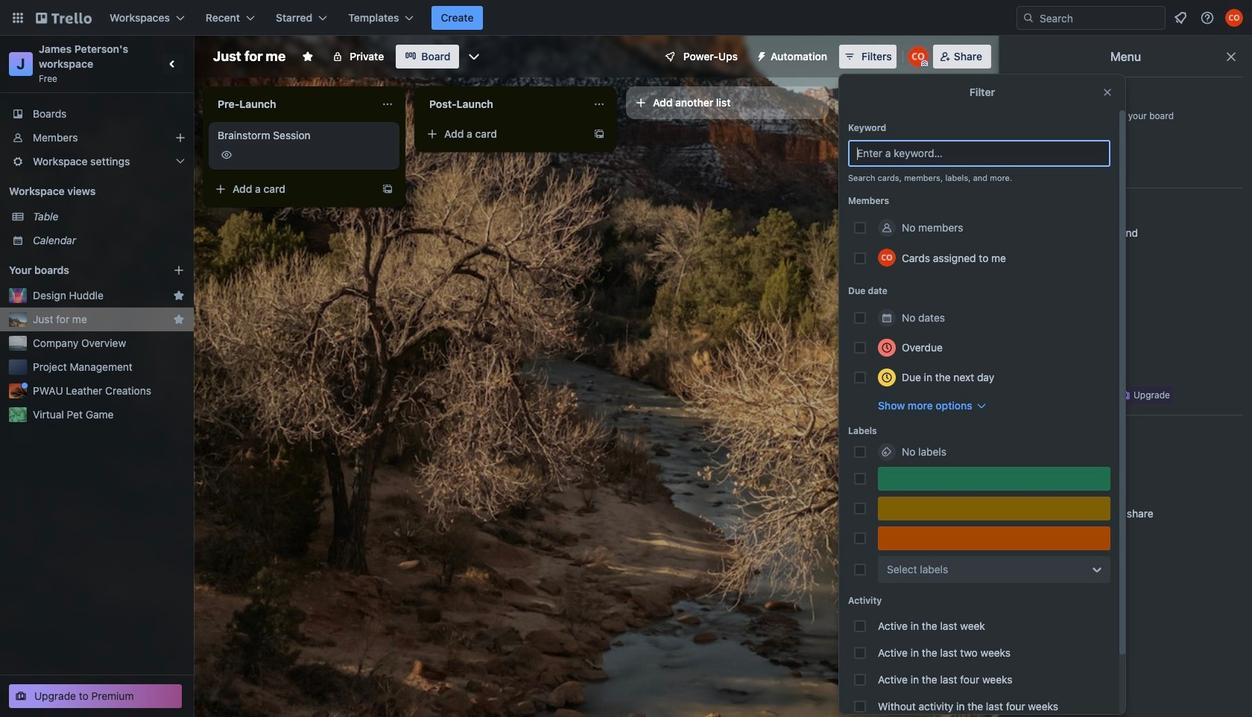 Task type: locate. For each thing, give the bounding box(es) containing it.
2 sm image from the top
[[1017, 453, 1032, 468]]

0 vertical spatial starred icon image
[[173, 290, 185, 302]]

starred icon image
[[173, 290, 185, 302], [173, 314, 185, 326]]

color: green, title: none element
[[878, 467, 1110, 491]]

0 notifications image
[[1172, 9, 1189, 27]]

1 vertical spatial sm image
[[1017, 453, 1032, 468]]

color: orange, title: none element
[[878, 527, 1110, 551]]

1 starred icon image from the top
[[173, 290, 185, 302]]

3 sm image from the top
[[1017, 534, 1032, 549]]

0 horizontal spatial create from template… image
[[382, 183, 394, 195]]

open information menu image
[[1200, 10, 1215, 25]]

primary element
[[0, 0, 1252, 36]]

0 vertical spatial sm image
[[1017, 162, 1032, 177]]

sm image
[[750, 45, 771, 66], [1017, 136, 1032, 151], [1017, 480, 1032, 495], [1017, 507, 1032, 522]]

christina overa (christinaovera) image
[[1225, 9, 1243, 27], [908, 46, 928, 67]]

add board image
[[173, 265, 185, 276]]

sm image
[[1017, 162, 1032, 177], [1017, 453, 1032, 468], [1017, 534, 1032, 549]]

1 horizontal spatial christina overa (christinaovera) image
[[1225, 9, 1243, 27]]

1 horizontal spatial create from template… image
[[593, 128, 605, 140]]

1 vertical spatial starred icon image
[[173, 314, 185, 326]]

1 vertical spatial create from template… image
[[382, 183, 394, 195]]

2 vertical spatial sm image
[[1017, 534, 1032, 549]]

0 horizontal spatial christina overa (christinaovera) image
[[908, 46, 928, 67]]

Search field
[[1034, 7, 1165, 28]]

Enter a keyword… text field
[[848, 140, 1110, 167]]

your boards with 6 items element
[[9, 262, 151, 279]]

close popover image
[[1102, 86, 1113, 98]]

customize views image
[[467, 49, 482, 64]]

0 vertical spatial create from template… image
[[593, 128, 605, 140]]

None text field
[[209, 92, 376, 116], [420, 92, 587, 116], [209, 92, 376, 116], [420, 92, 587, 116]]

create from template… image
[[593, 128, 605, 140], [382, 183, 394, 195]]



Task type: describe. For each thing, give the bounding box(es) containing it.
0 vertical spatial christina overa (christinaovera) image
[[1225, 9, 1243, 27]]

Board name text field
[[206, 45, 293, 69]]

2 starred icon image from the top
[[173, 314, 185, 326]]

1 sm image from the top
[[1017, 162, 1032, 177]]

search image
[[1023, 12, 1034, 24]]

color: yellow, title: none element
[[878, 497, 1110, 521]]

1 vertical spatial christina overa (christinaovera) image
[[908, 46, 928, 67]]

this member is an admin of this board. image
[[921, 60, 928, 67]]

back to home image
[[36, 6, 92, 30]]

christina overa (christinaovera) image
[[878, 249, 896, 267]]

star or unstar board image
[[302, 51, 314, 63]]

workspace navigation collapse icon image
[[162, 54, 183, 75]]



Task type: vqa. For each thing, say whether or not it's contained in the screenshot.
Workspace navigation collapse icon
yes



